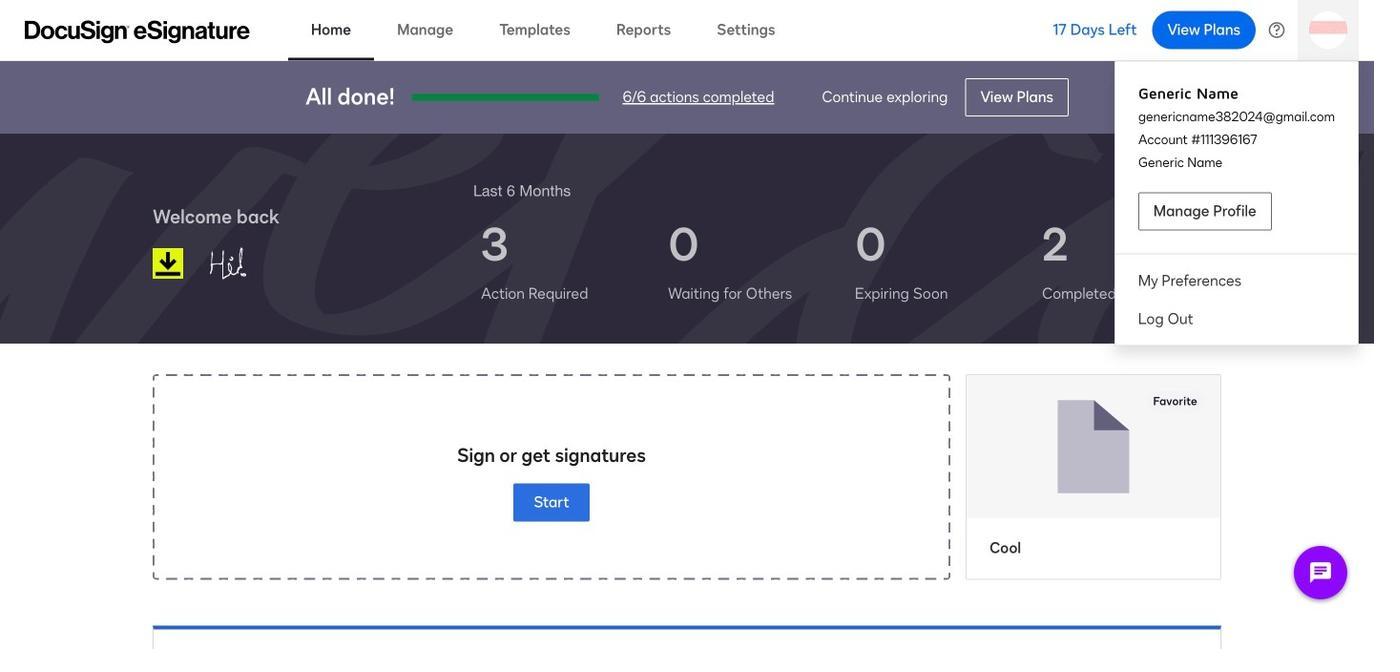 Task type: describe. For each thing, give the bounding box(es) containing it.
docusign esignature image
[[25, 21, 250, 43]]

account navigation element
[[1116, 68, 1358, 338]]



Task type: locate. For each thing, give the bounding box(es) containing it.
list
[[473, 202, 1222, 321]]

generic name image
[[200, 239, 299, 288]]

docusignlogo image
[[153, 248, 183, 279]]

heading
[[473, 179, 571, 202]]

use cool image
[[967, 375, 1221, 518]]

your uploaded profile image image
[[1310, 11, 1348, 49]]



Task type: vqa. For each thing, say whether or not it's contained in the screenshot.
More Info region
no



